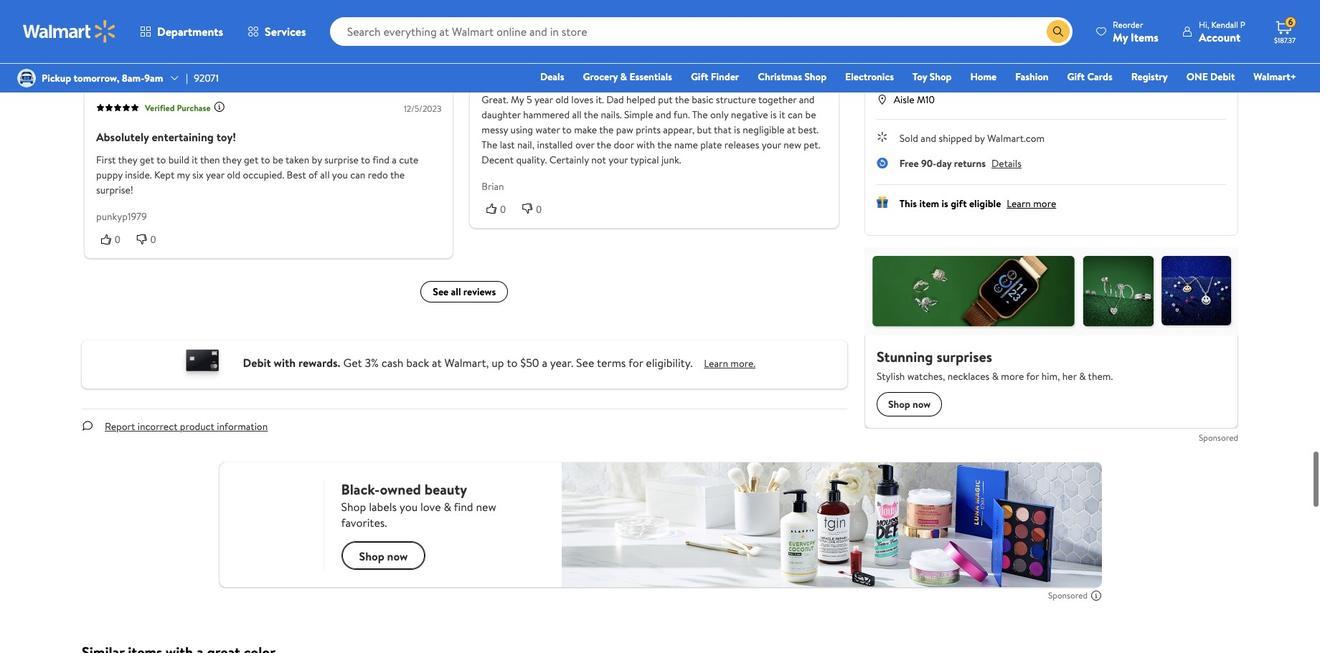 Task type: vqa. For each thing, say whether or not it's contained in the screenshot.
Clear all button
no



Task type: locate. For each thing, give the bounding box(es) containing it.
to inside great. my 5 year old loves it. dad helped put the basic structure together and daughter hammered all the nails. simple and fun. the only negative is it can be messy using water to make the paw prints appear, but that is negligible at best. the last nail, installed over the door with the name plate releases your new pet. decent quality. certainly not your typical junk.
[[562, 123, 572, 137]]

0 vertical spatial learn
[[1007, 197, 1031, 211]]

1 horizontal spatial verified purchase
[[531, 41, 596, 53]]

1 horizontal spatial your
[[762, 138, 782, 152]]

1 horizontal spatial a
[[542, 355, 548, 371]]

0 vertical spatial purchase
[[563, 41, 596, 53]]

verified up appearing
[[531, 41, 560, 53]]

it left then
[[192, 153, 198, 167]]

0 horizontal spatial my
[[511, 93, 524, 107]]

messy
[[482, 123, 508, 137]]

6 $187.37
[[1275, 16, 1296, 45]]

they up inside.
[[118, 153, 137, 167]]

aisle m10
[[894, 93, 935, 107]]

0
[[115, 52, 120, 64], [151, 52, 156, 64], [501, 204, 506, 215], [536, 204, 542, 215], [115, 234, 120, 246], [151, 234, 156, 246]]

0 vertical spatial debit
[[1211, 70, 1236, 84]]

0 vertical spatial my
[[1113, 29, 1129, 45]]

1 horizontal spatial can
[[788, 108, 803, 122]]

verified purchase up deals
[[531, 41, 596, 53]]

2 horizontal spatial and
[[921, 132, 937, 146]]

| 92071
[[186, 71, 219, 85]]

see all reviews link
[[421, 282, 508, 303]]

toy shop link
[[907, 69, 959, 85]]

the up not
[[597, 138, 612, 152]]

all right 'of'
[[320, 168, 330, 183]]

verified purchase information image
[[214, 102, 225, 113]]

by inside first they get to build it then they get to be taken by surprise to find a cute puppy inside. kept my six year old occupied. best of all you can redo the surprise!
[[312, 153, 322, 167]]

2 vertical spatial and
[[921, 132, 937, 146]]

1 horizontal spatial shop
[[930, 70, 952, 84]]

debit right the one
[[1211, 70, 1236, 84]]

put
[[658, 93, 673, 107]]

gift inside "link"
[[1068, 70, 1085, 84]]

old left 'loves'
[[556, 93, 569, 107]]

to left find
[[361, 153, 371, 167]]

0 horizontal spatial gift
[[691, 70, 709, 84]]

last
[[500, 138, 515, 152]]

registry link
[[1125, 69, 1175, 85]]

see left reviews
[[433, 285, 449, 300]]

to up kept
[[157, 153, 166, 167]]

0 horizontal spatial verified purchase
[[145, 102, 211, 114]]

0 horizontal spatial purchase
[[177, 102, 211, 114]]

get up inside.
[[140, 153, 154, 167]]

1 horizontal spatial old
[[556, 93, 569, 107]]

the
[[692, 108, 708, 122], [482, 138, 498, 152]]

verified purchase
[[531, 41, 596, 53], [145, 102, 211, 114]]

the up junk.
[[658, 138, 672, 152]]

0 horizontal spatial at
[[432, 355, 442, 371]]

0 vertical spatial today
[[1041, 7, 1063, 19]]

year inside great. my 5 year old loves it. dad helped put the basic structure together and daughter hammered all the nails. simple and fun. the only negative is it can be messy using water to make the paw prints appear, but that is negligible at best. the last nail, installed over the door with the name plate releases your new pet. decent quality. certainly not your typical junk.
[[535, 93, 553, 107]]

0 horizontal spatial can
[[350, 168, 366, 183]]

1 vertical spatial and
[[656, 108, 672, 122]]

0 down punkyp1979
[[115, 234, 120, 246]]

my inside 'reorder my items'
[[1113, 29, 1129, 45]]

my left 5 at the left top of the page
[[511, 93, 524, 107]]

negative
[[731, 108, 768, 122]]

1 shop from the left
[[805, 70, 827, 84]]

learn left more on the right of page
[[1007, 197, 1031, 211]]

the down messy at the top left of the page
[[482, 138, 498, 152]]

0 horizontal spatial is
[[734, 123, 741, 137]]

together
[[759, 93, 797, 107]]

report incorrect product information button
[[93, 410, 279, 444]]

all down 'loves'
[[572, 108, 582, 122]]

to
[[562, 123, 572, 137], [157, 153, 166, 167], [261, 153, 270, 167], [361, 153, 371, 167], [507, 355, 518, 371]]

1 vertical spatial verified
[[145, 102, 175, 114]]

today
[[1041, 7, 1063, 19], [918, 75, 939, 87]]

be up best.
[[806, 108, 816, 122]]

1 vertical spatial all
[[320, 168, 330, 183]]

negligible
[[743, 123, 785, 137]]

0 vertical spatial old
[[556, 93, 569, 107]]

2 vertical spatial all
[[451, 285, 461, 300]]

1 vertical spatial today
[[918, 75, 939, 87]]

finder
[[711, 70, 740, 84]]

year right 5 at the left top of the page
[[535, 93, 553, 107]]

1 horizontal spatial debit
[[1211, 70, 1236, 84]]

information
[[217, 420, 268, 434]]

and down put
[[656, 108, 672, 122]]

1 vertical spatial at
[[432, 355, 442, 371]]

1 vertical spatial learn
[[704, 357, 729, 371]]

0 horizontal spatial be
[[273, 153, 283, 167]]

0 horizontal spatial see
[[433, 285, 449, 300]]

1 vertical spatial my
[[511, 93, 524, 107]]

$50
[[521, 355, 539, 371]]

with left the rewards. in the left bottom of the page
[[274, 355, 296, 371]]

essentials
[[630, 70, 672, 84]]

kendall
[[1212, 18, 1239, 31]]

1 horizontal spatial year
[[535, 93, 553, 107]]

christmas
[[758, 70, 802, 84]]

then
[[200, 153, 220, 167]]

account
[[1199, 29, 1241, 45]]

be left taken
[[273, 153, 283, 167]]

2 vertical spatial is
[[942, 197, 949, 211]]

0 vertical spatial all
[[572, 108, 582, 122]]

verified for entertaining
[[145, 102, 175, 114]]

1 horizontal spatial free
[[925, 18, 942, 30]]

at right the back
[[432, 355, 442, 371]]

gift
[[691, 70, 709, 84], [1068, 70, 1085, 84]]

can right the you
[[350, 168, 366, 183]]

surprise!
[[96, 183, 133, 198]]

my
[[1113, 29, 1129, 45], [511, 93, 524, 107]]

0 vertical spatial be
[[806, 108, 816, 122]]

0 vertical spatial verified purchase
[[531, 41, 596, 53]]

1 gift from the left
[[691, 70, 709, 84]]

debit right the one debit card 'image'
[[243, 355, 271, 371]]

fashion link
[[1009, 69, 1056, 85]]

the down cute at top
[[390, 168, 405, 183]]

services button
[[235, 14, 318, 49]]

8am-
[[122, 71, 144, 85]]

1 horizontal spatial it
[[780, 108, 786, 122]]

typical
[[631, 153, 659, 167]]

toy!
[[217, 129, 236, 145]]

today up search icon
[[1041, 7, 1063, 19]]

purchase left verified purchase information image
[[177, 102, 211, 114]]

all inside great. my 5 year old loves it. dad helped put the basic structure together and daughter hammered all the nails. simple and fun. the only negative is it can be messy using water to make the paw prints appear, but that is negligible at best. the last nail, installed over the door with the name plate releases your new pet. decent quality. certainly not your typical junk.
[[572, 108, 582, 122]]

90-
[[922, 157, 937, 171]]

shop down change button
[[930, 70, 952, 84]]

the up make
[[584, 108, 599, 122]]

2 they from the left
[[222, 153, 242, 167]]

the
[[675, 93, 690, 107], [584, 108, 599, 122], [600, 123, 614, 137], [597, 138, 612, 152], [658, 138, 672, 152], [390, 168, 405, 183]]

1 horizontal spatial gift
[[1068, 70, 1085, 84]]

to up the occupied.
[[261, 153, 270, 167]]

gift up the basic
[[691, 70, 709, 84]]

nail,
[[518, 138, 535, 152]]

1 vertical spatial be
[[273, 153, 283, 167]]

is
[[771, 108, 777, 122], [734, 123, 741, 137], [942, 197, 949, 211]]

1 horizontal spatial today
[[1041, 7, 1063, 19]]

 image
[[17, 69, 36, 88]]

and down christmas shop
[[799, 93, 815, 107]]

helped
[[627, 93, 656, 107]]

1 horizontal spatial by
[[975, 132, 985, 146]]

0 horizontal spatial with
[[274, 355, 296, 371]]

free left 90-
[[900, 157, 919, 171]]

0 horizontal spatial a
[[392, 153, 397, 167]]

1 vertical spatial purchase
[[177, 102, 211, 114]]

your down 'negligible'
[[762, 138, 782, 152]]

search icon image
[[1053, 26, 1064, 37]]

by right the shipped
[[975, 132, 985, 146]]

one debit card  debit with rewards. get 3% cash back at walmart, up to $50 a year. see terms for eligibility. learn more. element
[[704, 357, 756, 372]]

0 vertical spatial year
[[535, 93, 553, 107]]

verified up 'absolutely entertaining toy!' in the left top of the page
[[145, 102, 175, 114]]

learn more.
[[704, 357, 756, 371]]

gifting made easy image
[[877, 197, 888, 208]]

0 horizontal spatial year
[[206, 168, 225, 183]]

0 vertical spatial sponsored
[[1199, 433, 1239, 445]]

deals
[[540, 70, 564, 84]]

my inside great. my 5 year old loves it. dad helped put the basic structure together and daughter hammered all the nails. simple and fun. the only negative is it can be messy using water to make the paw prints appear, but that is negligible at best. the last nail, installed over the door with the name plate releases your new pet. decent quality. certainly not your typical junk.
[[511, 93, 524, 107]]

it down together
[[780, 108, 786, 122]]

1 horizontal spatial with
[[637, 138, 655, 152]]

learn
[[1007, 197, 1031, 211], [704, 357, 729, 371]]

1 horizontal spatial they
[[222, 153, 242, 167]]

a right $50
[[542, 355, 548, 371]]

year down then
[[206, 168, 225, 183]]

purchase up dog
[[563, 41, 596, 53]]

decent
[[482, 153, 514, 167]]

the down the basic
[[692, 108, 708, 122]]

aisle
[[894, 93, 915, 107]]

1 vertical spatial your
[[609, 153, 628, 167]]

learn left more. at the bottom
[[704, 357, 729, 371]]

0 vertical spatial and
[[799, 93, 815, 107]]

1 vertical spatial it
[[192, 153, 198, 167]]

0 horizontal spatial all
[[320, 168, 330, 183]]

1 horizontal spatial at
[[787, 123, 796, 137]]

0 vertical spatial by
[[975, 132, 985, 146]]

they right then
[[222, 153, 242, 167]]

1 horizontal spatial all
[[451, 285, 461, 300]]

gift left the cards
[[1068, 70, 1085, 84]]

christmas shop link
[[752, 69, 833, 85]]

can up best.
[[788, 108, 803, 122]]

to left make
[[562, 123, 572, 137]]

0 vertical spatial verified
[[531, 41, 560, 53]]

your down door
[[609, 153, 628, 167]]

and
[[799, 93, 815, 107], [656, 108, 672, 122], [921, 132, 937, 146]]

0 horizontal spatial and
[[656, 108, 672, 122]]

my left "items" on the top right of page
[[1113, 29, 1129, 45]]

it.
[[596, 93, 604, 107]]

shop
[[805, 70, 827, 84], [930, 70, 952, 84]]

1 vertical spatial year
[[206, 168, 225, 183]]

shop for christmas shop
[[805, 70, 827, 84]]

shop for toy shop
[[930, 70, 952, 84]]

today right the as
[[918, 75, 939, 87]]

1 vertical spatial debit
[[243, 355, 271, 371]]

santee
[[877, 55, 907, 69]]

0 horizontal spatial sponsored
[[1049, 590, 1088, 602]]

tomorrow
[[929, 7, 966, 19]]

by
[[975, 132, 985, 146], [312, 153, 322, 167]]

name
[[675, 138, 698, 152]]

my
[[177, 168, 190, 183]]

0 vertical spatial a
[[392, 153, 397, 167]]

get up the occupied.
[[244, 153, 259, 167]]

Search search field
[[330, 17, 1073, 46]]

1 vertical spatial by
[[312, 153, 322, 167]]

and right sold
[[921, 132, 937, 146]]

0 down kept
[[151, 234, 156, 246]]

purchase for entertaining
[[177, 102, 211, 114]]

occupied.
[[243, 168, 284, 183]]

0 horizontal spatial old
[[227, 168, 241, 183]]

0 horizontal spatial free
[[900, 157, 919, 171]]

installed
[[537, 138, 573, 152]]

0 vertical spatial with
[[637, 138, 655, 152]]

0 vertical spatial the
[[692, 108, 708, 122]]

2 horizontal spatial all
[[572, 108, 582, 122]]

0 horizontal spatial your
[[609, 153, 628, 167]]

2 horizontal spatial free
[[1044, 18, 1060, 30]]

1 horizontal spatial verified
[[531, 41, 560, 53]]

the up fun.
[[675, 93, 690, 107]]

toy shop
[[913, 70, 952, 84]]

verified purchase up entertaining
[[145, 102, 211, 114]]

at
[[787, 123, 796, 137], [432, 355, 442, 371]]

2 shop from the left
[[930, 70, 952, 84]]

report
[[105, 420, 135, 434]]

|
[[186, 71, 188, 85]]

can inside great. my 5 year old loves it. dad helped put the basic structure together and daughter hammered all the nails. simple and fun. the only negative is it can be messy using water to make the paw prints appear, but that is negligible at best. the last nail, installed over the door with the name plate releases your new pet. decent quality. certainly not your typical junk.
[[788, 108, 803, 122]]

this item is gift eligible learn more
[[900, 197, 1057, 211]]

by up 'of'
[[312, 153, 322, 167]]

0 horizontal spatial today
[[918, 75, 939, 87]]

as
[[908, 75, 916, 87]]

all left reviews
[[451, 285, 461, 300]]

is left 'gift' on the top of page
[[942, 197, 949, 211]]

make
[[574, 123, 597, 137]]

see right year.
[[576, 355, 595, 371]]

0 horizontal spatial learn
[[704, 357, 729, 371]]

1 vertical spatial can
[[350, 168, 366, 183]]

free up fashion link
[[1044, 18, 1060, 30]]

1 horizontal spatial learn
[[1007, 197, 1031, 211]]

great. my 5 year old loves it. dad helped put the basic structure together and daughter hammered all the nails. simple and fun. the only negative is it can be messy using water to make the paw prints appear, but that is negligible at best. the last nail, installed over the door with the name plate releases your new pet. decent quality. certainly not your typical junk.
[[482, 93, 821, 167]]

kept
[[154, 168, 175, 183]]

at inside great. my 5 year old loves it. dad helped put the basic structure together and daughter hammered all the nails. simple and fun. the only negative is it can be messy using water to make the paw prints appear, but that is negligible at best. the last nail, installed over the door with the name plate releases your new pet. decent quality. certainly not your typical junk.
[[787, 123, 796, 137]]

today inside santee store change as soon as today
[[918, 75, 939, 87]]

it inside first they get to build it then they get to be taken by surprise to find a cute puppy inside. kept my six year old occupied. best of all you can redo the surprise!
[[192, 153, 198, 167]]

1 horizontal spatial purchase
[[563, 41, 596, 53]]

old left the occupied.
[[227, 168, 241, 183]]

2 horizontal spatial is
[[942, 197, 949, 211]]

0 horizontal spatial verified
[[145, 102, 175, 114]]

is right that
[[734, 123, 741, 137]]

with up typical
[[637, 138, 655, 152]]

0 vertical spatial at
[[787, 123, 796, 137]]

be
[[806, 108, 816, 122], [273, 153, 283, 167]]

grocery & essentials link
[[577, 69, 679, 85]]

0 horizontal spatial shop
[[805, 70, 827, 84]]

1 vertical spatial verified purchase
[[145, 102, 211, 114]]

1 horizontal spatial get
[[244, 153, 259, 167]]

sold
[[900, 132, 919, 146]]

1 they from the left
[[118, 153, 137, 167]]

Walmart Site-Wide search field
[[330, 17, 1073, 46]]

magical
[[482, 69, 521, 85]]

2 gift from the left
[[1068, 70, 1085, 84]]

1 horizontal spatial my
[[1113, 29, 1129, 45]]

2 get from the left
[[244, 153, 259, 167]]

at up new
[[787, 123, 796, 137]]

1 vertical spatial the
[[482, 138, 498, 152]]

a right find
[[392, 153, 397, 167]]

0 up "9am"
[[151, 52, 156, 64]]

gift for gift finder
[[691, 70, 709, 84]]

1 vertical spatial with
[[274, 355, 296, 371]]

grocery
[[583, 70, 618, 84]]

0 horizontal spatial by
[[312, 153, 322, 167]]

1 vertical spatial old
[[227, 168, 241, 183]]

brian
[[482, 179, 504, 194]]

free up 'store'
[[925, 18, 942, 30]]

terms
[[597, 355, 626, 371]]

is down together
[[771, 108, 777, 122]]

0 horizontal spatial debit
[[243, 355, 271, 371]]

the inside first they get to build it then they get to be taken by surprise to find a cute puppy inside. kept my six year old occupied. best of all you can redo the surprise!
[[390, 168, 405, 183]]

shop down 12/4/2023
[[805, 70, 827, 84]]

get
[[140, 153, 154, 167], [244, 153, 259, 167]]



Task type: describe. For each thing, give the bounding box(es) containing it.
that
[[714, 123, 732, 137]]

entertaining
[[152, 129, 214, 145]]

departments button
[[128, 14, 235, 49]]

1 horizontal spatial the
[[692, 108, 708, 122]]

one debit link
[[1181, 69, 1242, 85]]

item
[[920, 197, 940, 211]]

cute
[[399, 153, 419, 167]]

with inside great. my 5 year old loves it. dad helped put the basic structure together and daughter hammered all the nails. simple and fun. the only negative is it can be messy using water to make the paw prints appear, but that is negligible at best. the last nail, installed over the door with the name plate releases your new pet. decent quality. certainly not your typical junk.
[[637, 138, 655, 152]]

0 vertical spatial is
[[771, 108, 777, 122]]

today free
[[1041, 7, 1063, 30]]

certainly
[[550, 153, 589, 167]]

grocery & essentials
[[583, 70, 672, 84]]

0 vertical spatial your
[[762, 138, 782, 152]]

year inside first they get to build it then they get to be taken by surprise to find a cute puppy inside. kept my six year old occupied. best of all you can redo the surprise!
[[206, 168, 225, 183]]

one
[[1187, 70, 1209, 84]]

verified purchase for entertaining
[[145, 102, 211, 114]]

change
[[939, 55, 972, 69]]

reorder my items
[[1113, 18, 1159, 45]]

walmart image
[[23, 20, 116, 43]]

home link
[[964, 69, 1004, 85]]

puppy
[[96, 168, 123, 183]]

my for 5
[[511, 93, 524, 107]]

releases
[[725, 138, 760, 152]]

day
[[937, 157, 952, 171]]

be inside great. my 5 year old loves it. dad helped put the basic structure together and daughter hammered all the nails. simple and fun. the only negative is it can be messy using water to make the paw prints appear, but that is negligible at best. the last nail, installed over the door with the name plate releases your new pet. decent quality. certainly not your typical junk.
[[806, 108, 816, 122]]

cash
[[382, 355, 404, 371]]

christmas shop
[[758, 70, 827, 84]]

&
[[621, 70, 627, 84]]

p
[[1241, 18, 1246, 31]]

ad disclaimer and feedback image
[[1091, 590, 1103, 602]]

12/4/2023
[[789, 42, 827, 54]]

walmart+
[[1254, 70, 1297, 84]]

1 horizontal spatial see
[[576, 355, 595, 371]]

eligibility.
[[646, 355, 693, 371]]

learn more button
[[1007, 197, 1057, 211]]

gift finder link
[[685, 69, 746, 85]]

0 down quality.
[[536, 204, 542, 215]]

dog
[[576, 69, 596, 85]]

absolutely entertaining toy!
[[96, 129, 236, 145]]

6
[[1289, 16, 1294, 28]]

reviews
[[464, 285, 496, 300]]

over
[[576, 138, 595, 152]]

1 vertical spatial a
[[542, 355, 548, 371]]

m10
[[917, 93, 935, 107]]

0 down brian
[[501, 204, 506, 215]]

new
[[784, 138, 802, 152]]

great.
[[482, 93, 509, 107]]

absolutely
[[96, 129, 149, 145]]

1 vertical spatial sponsored
[[1049, 590, 1088, 602]]

only
[[711, 108, 729, 122]]

purchase for appearing
[[563, 41, 596, 53]]

six
[[192, 168, 204, 183]]

pickup tomorrow, 8am-9am
[[42, 71, 163, 85]]

9am
[[144, 71, 163, 85]]

be inside first they get to build it then they get to be taken by surprise to find a cute puppy inside. kept my six year old occupied. best of all you can redo the surprise!
[[273, 153, 283, 167]]

1 horizontal spatial sponsored
[[1199, 433, 1239, 445]]

debit with rewards. get 3% cash back at walmart, up to $50 a year. see terms for eligibility.
[[243, 355, 693, 371]]

free inside arrives tomorrow free
[[925, 18, 942, 30]]

$187.37
[[1275, 35, 1296, 45]]

deals link
[[534, 69, 571, 85]]

nails.
[[601, 108, 622, 122]]

first
[[96, 153, 116, 167]]

for
[[629, 355, 643, 371]]

can inside first they get to build it then they get to be taken by surprise to find a cute puppy inside. kept my six year old occupied. best of all you can redo the surprise!
[[350, 168, 366, 183]]

hi, kendall p account
[[1199, 18, 1246, 45]]

1 vertical spatial is
[[734, 123, 741, 137]]

appear,
[[663, 123, 695, 137]]

dad
[[607, 93, 624, 107]]

1 get from the left
[[140, 153, 154, 167]]

pickup
[[42, 71, 71, 85]]

a inside first they get to build it then they get to be taken by surprise to find a cute puppy inside. kept my six year old occupied. best of all you can redo the surprise!
[[392, 153, 397, 167]]

verified purchase for appearing
[[531, 41, 596, 53]]

product
[[180, 420, 214, 434]]

as
[[877, 75, 886, 87]]

one debit card image
[[173, 346, 232, 383]]

more
[[1034, 197, 1057, 211]]

of
[[309, 168, 318, 183]]

free 90-day returns details
[[900, 157, 1022, 171]]

find
[[373, 153, 390, 167]]

back
[[406, 355, 429, 371]]

toy
[[913, 70, 928, 84]]

departments
[[157, 24, 223, 39]]

not
[[592, 153, 606, 167]]

see all reviews
[[433, 285, 496, 300]]

you
[[332, 168, 348, 183]]

items
[[1131, 29, 1159, 45]]

structure
[[716, 93, 756, 107]]

loves
[[572, 93, 594, 107]]

taken
[[286, 153, 310, 167]]

surprise
[[325, 153, 359, 167]]

cards
[[1088, 70, 1113, 84]]

0 horizontal spatial the
[[482, 138, 498, 152]]

fun.
[[674, 108, 690, 122]]

old inside first they get to build it then they get to be taken by surprise to find a cute puppy inside. kept my six year old occupied. best of all you can redo the surprise!
[[227, 168, 241, 183]]

0 vertical spatial see
[[433, 285, 449, 300]]

arrives
[[900, 7, 927, 19]]

all inside first they get to build it then they get to be taken by surprise to find a cute puppy inside. kept my six year old occupied. best of all you can redo the surprise!
[[320, 168, 330, 183]]

basic
[[692, 93, 714, 107]]

water
[[536, 123, 560, 137]]

more.
[[731, 357, 756, 371]]

quality.
[[516, 153, 547, 167]]

verified for appearing
[[531, 41, 560, 53]]

1 horizontal spatial and
[[799, 93, 815, 107]]

gift cards link
[[1061, 69, 1120, 85]]

3%
[[365, 355, 379, 371]]

to right up
[[507, 355, 518, 371]]

gift for gift cards
[[1068, 70, 1085, 84]]

walmart,
[[445, 355, 489, 371]]

soon
[[888, 75, 906, 87]]

store
[[909, 55, 933, 69]]

build
[[168, 153, 189, 167]]

one debit
[[1187, 70, 1236, 84]]

simple
[[624, 108, 654, 122]]

my for items
[[1113, 29, 1129, 45]]

old inside great. my 5 year old loves it. dad helped put the basic structure together and daughter hammered all the nails. simple and fun. the only negative is it can be messy using water to make the paw prints appear, but that is negligible at best. the last nail, installed over the door with the name plate releases your new pet. decent quality. certainly not your typical junk.
[[556, 93, 569, 107]]

michelle
[[96, 28, 133, 42]]

first they get to build it then they get to be taken by surprise to find a cute puppy inside. kept my six year old occupied. best of all you can redo the surprise!
[[96, 153, 419, 198]]

arrives tomorrow free
[[900, 7, 966, 30]]

free inside today free
[[1044, 18, 1060, 30]]

details
[[992, 157, 1022, 171]]

it inside great. my 5 year old loves it. dad helped put the basic structure together and daughter hammered all the nails. simple and fun. the only negative is it can be messy using water to make the paw prints appear, but that is negligible at best. the last nail, installed over the door with the name plate releases your new pet. decent quality. certainly not your typical junk.
[[780, 108, 786, 122]]

the down nails.
[[600, 123, 614, 137]]

details button
[[992, 157, 1022, 171]]

0 down michelle
[[115, 52, 120, 64]]



